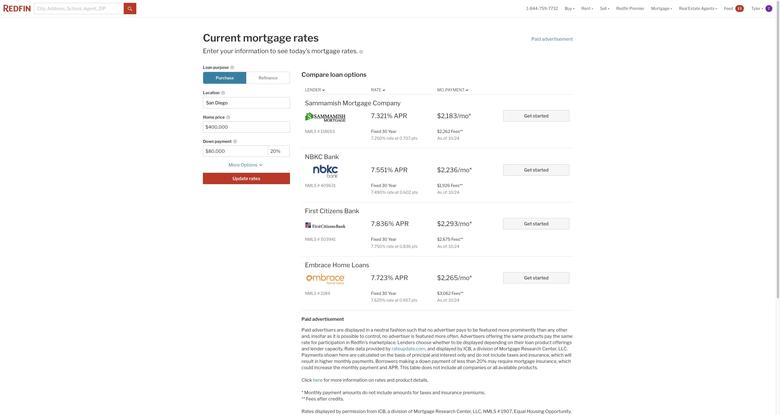 Task type: describe. For each thing, give the bounding box(es) containing it.
and left interest
[[431, 352, 439, 358]]

payments inside "rates displayed by permission from icb, a division of mortgage research center, llc, nmls # 1907, equal housing opportunity. payments do not include taxes or insurance premiums. actual payments will be greater with taxes and insurance included. rat"
[[302, 415, 323, 415]]

pts for 7.723 % apr
[[412, 298, 418, 303]]

0 vertical spatial paid advertisement
[[532, 36, 573, 42]]

started for $2,293 /mo*
[[533, 221, 549, 227]]

from
[[367, 409, 377, 414]]

submit search image
[[128, 6, 132, 11]]

2 all from the left
[[493, 365, 498, 370]]

year for 7.836
[[388, 237, 397, 242]]

0 horizontal spatial paid advertisement
[[302, 316, 344, 322]]

depending
[[484, 340, 507, 345]]

and up products.
[[520, 352, 528, 358]]

equal
[[514, 409, 526, 414]]

30 for 7.836
[[382, 237, 387, 242]]

1 vertical spatial no
[[382, 334, 388, 339]]

$1,926 fees** as of: 10/24
[[437, 183, 463, 195]]

fees** for $2,265
[[452, 291, 464, 296]]

mortgage down rate button
[[343, 99, 372, 107]]

1 vertical spatial monthly
[[341, 365, 359, 370]]

0 horizontal spatial be
[[457, 340, 462, 345]]

purpose
[[213, 65, 229, 70]]

0 horizontal spatial mortgage
[[243, 32, 291, 44]]

as for $2,236
[[437, 190, 442, 195]]

fixed 30 year 7.250 % rate at 0.707 pts
[[371, 129, 418, 141]]

at for 7.321
[[395, 136, 399, 141]]

1 horizontal spatial more
[[435, 334, 446, 339]]

product inside paid advertisers are displayed in a neutral fashion such that no advertiser pays to be featured more prominently than any other and, insofar as it is possible to control, no advertiser is featured more often. advertisers offering the same products pay the same rate for participation in redfin's marketplace. lenders choose whether to be displayed depending on their loan product offerings and lender capacity. rate data provided by
[[535, 340, 552, 345]]

than inside , and displayed by icb, a division of mortgage research center, llc. payments shown here are calculated on the basis of principal and interest only and do not include taxes and insurance, which will result in higher monthly payments. borrowers making a down payment of less than 20% may require mortgage insurance, which could increase the monthly payment and apr. this table does not include all companies or all available products.
[[466, 359, 476, 364]]

lender button
[[305, 87, 326, 93]]

do inside , and displayed by icb, a division of mortgage research center, llc. payments shown here are calculated on the basis of principal and interest only and do not include taxes and insurance, which will result in higher monthly payments. borrowers making a down payment of less than 20% may require mortgage insurance, which could increase the monthly payment and apr. this table does not include all companies or all available products.
[[476, 352, 482, 358]]

this
[[400, 365, 409, 370]]

mortgage ▾ button
[[648, 0, 676, 17]]

2 horizontal spatial be
[[473, 327, 478, 333]]

research inside , and displayed by icb, a division of mortgage research center, llc. payments shown here are calculated on the basis of principal and interest only and do not include taxes and insurance, which will result in higher monthly payments. borrowers making a down payment of less than 20% may require mortgage insurance, which could increase the monthly payment and apr. this table does not include all companies or all available products.
[[521, 346, 541, 351]]

as for $2,293
[[437, 244, 442, 249]]

30 for 7.551
[[382, 183, 387, 188]]

prominently
[[511, 327, 536, 333]]

0 vertical spatial loan
[[330, 71, 343, 78]]

apr for 7.723 % apr
[[395, 274, 408, 282]]

be inside "rates displayed by permission from icb, a division of mortgage research center, llc, nmls # 1907, equal housing opportunity. payments do not include taxes or insurance premiums. actual payments will be greater with taxes and insurance included. rat"
[[463, 415, 468, 415]]

payment down payments.
[[360, 365, 379, 370]]

for inside paid advertisers are displayed in a neutral fashion such that no advertiser pays to be featured more prominently than any other and, insofar as it is possible to control, no advertiser is featured more often. advertisers offering the same products pay the same rate for participation in redfin's marketplace. lenders choose whether to be displayed depending on their loan product offerings and lender capacity. rate data provided by
[[311, 340, 317, 345]]

payment right down
[[215, 139, 232, 144]]

% up fixed 30 year 7.750 % rate at 0.836 pts
[[389, 220, 394, 228]]

*
[[302, 390, 303, 395]]

greater
[[469, 415, 485, 415]]

research inside "rates displayed by permission from icb, a division of mortgage research center, llc, nmls # 1907, equal housing opportunity. payments do not include taxes or insurance premiums. actual payments will be greater with taxes and insurance included. rat"
[[436, 409, 456, 414]]

1 horizontal spatial information
[[343, 377, 368, 383]]

/mo* for $2,183
[[457, 112, 471, 120]]

2 horizontal spatial more
[[498, 327, 510, 333]]

products
[[525, 334, 544, 339]]

City, Address, School, Agent, ZIP search field
[[34, 3, 124, 14]]

real estate agents ▾ link
[[679, 0, 718, 17]]

and inside paid advertisers are displayed in a neutral fashion such that no advertiser pays to be featured more prominently than any other and, insofar as it is possible to control, no advertiser is featured more often. advertisers offering the same products pay the same rate for participation in redfin's marketplace. lenders choose whether to be displayed depending on their loan product offerings and lender capacity. rate data provided by
[[302, 346, 310, 351]]

1 vertical spatial here
[[313, 377, 323, 383]]

% down company
[[387, 112, 393, 120]]

7.321
[[371, 112, 387, 120]]

of down depending
[[494, 346, 498, 351]]

enter your information to see today's mortgage rates.
[[203, 47, 358, 55]]

redfin's
[[351, 340, 368, 345]]

to up advertisers
[[467, 327, 472, 333]]

10/24 for $2,265
[[449, 298, 460, 303]]

/mo* for $2,265
[[458, 274, 472, 282]]

sell
[[600, 6, 607, 11]]

1-844-759-7732 link
[[527, 6, 558, 11]]

0 horizontal spatial information
[[235, 47, 269, 55]]

real
[[679, 6, 688, 11]]

advertisers
[[460, 334, 485, 339]]

are inside , and displayed by icb, a division of mortgage research center, llc. payments shown here are calculated on the basis of principal and interest only and do not include taxes and insurance, which will result in higher monthly payments. borrowers making a down payment of less than 20% may require mortgage insurance, which could increase the monthly payment and apr. this table does not include all companies or all available products.
[[350, 352, 357, 358]]

get started button for $2,293 /mo*
[[503, 218, 570, 230]]

taxes down "1907,"
[[496, 415, 508, 415]]

▾ for buy ▾
[[573, 6, 575, 11]]

only
[[458, 352, 467, 358]]

shown
[[324, 352, 338, 358]]

down payment
[[203, 139, 232, 144]]

year for 7.321
[[388, 129, 397, 134]]

1 vertical spatial paid
[[302, 316, 311, 322]]

7.723 % apr
[[371, 274, 408, 282]]

rates
[[302, 409, 314, 414]]

possible
[[341, 334, 359, 339]]

companies
[[463, 365, 486, 370]]

nmls for nbkc bank
[[305, 183, 317, 188]]

real estate agents ▾
[[679, 6, 718, 11]]

fees** for $2,183
[[451, 129, 463, 134]]

and right ,
[[427, 346, 435, 351]]

1 vertical spatial bank
[[344, 207, 359, 215]]

0 horizontal spatial advertiser
[[389, 334, 410, 339]]

making
[[399, 359, 415, 364]]

nmls # 409631
[[305, 183, 336, 188]]

details.
[[413, 377, 429, 383]]

purchase
[[216, 76, 234, 80]]

2 amounts from the left
[[393, 390, 412, 395]]

2 vertical spatial more
[[331, 377, 342, 383]]

or inside "rates displayed by permission from icb, a division of mortgage research center, llc, nmls # 1907, equal housing opportunity. payments do not include taxes or insurance premiums. actual payments will be greater with taxes and insurance included. rat"
[[368, 415, 372, 415]]

by inside , and displayed by icb, a division of mortgage research center, llc. payments shown here are calculated on the basis of principal and interest only and do not include taxes and insurance, which will result in higher monthly payments. borrowers making a down payment of less than 20% may require mortgage insurance, which could increase the monthly payment and apr. this table does not include all companies or all available products.
[[458, 346, 463, 351]]

in inside , and displayed by icb, a division of mortgage research center, llc. payments shown here are calculated on the basis of principal and interest only and do not include taxes and insurance, which will result in higher monthly payments. borrowers making a down payment of less than 20% may require mortgage insurance, which could increase the monthly payment and apr. this table does not include all companies or all available products.
[[315, 359, 319, 364]]

nmls # 2184
[[305, 291, 330, 296]]

and down the apr.
[[387, 377, 395, 383]]

mortgage ▾
[[651, 6, 673, 11]]

the down any in the bottom right of the page
[[553, 334, 560, 339]]

of: for $2,293
[[443, 244, 448, 249]]

1 vertical spatial insurance,
[[536, 359, 558, 364]]

compare
[[302, 71, 329, 78]]

rate button
[[371, 87, 387, 93]]

options
[[241, 162, 258, 168]]

pays
[[457, 327, 466, 333]]

get for $2,183 /mo*
[[524, 113, 532, 119]]

update rates
[[233, 176, 260, 181]]

to up the redfin's
[[360, 334, 364, 339]]

get started for $2,236 /mo*
[[524, 167, 549, 173]]

fashion
[[390, 327, 406, 333]]

refinance
[[259, 76, 278, 80]]

1 vertical spatial mortgage
[[312, 47, 340, 55]]

payment down interest
[[432, 359, 451, 364]]

% up fixed 30 year 7.625 % rate at 0.957 pts
[[388, 274, 394, 282]]

▾ for tyler ▾
[[762, 6, 764, 11]]

▾ for rent ▾
[[592, 6, 593, 11]]

on inside , and displayed by icb, a division of mortgage research center, llc. payments shown here are calculated on the basis of principal and interest only and do not include taxes and insurance, which will result in higher monthly payments. borrowers making a down payment of less than 20% may require mortgage insurance, which could increase the monthly payment and apr. this table does not include all companies or all available products.
[[380, 352, 386, 358]]

not right does
[[433, 365, 440, 370]]

include up may on the right bottom
[[491, 352, 506, 358]]

1 vertical spatial which
[[559, 359, 571, 364]]

paid inside button
[[532, 36, 541, 42]]

the right increase
[[333, 365, 340, 370]]

0 vertical spatial featured
[[479, 327, 497, 333]]

premiums. inside "rates displayed by permission from icb, a division of mortgage research center, llc, nmls # 1907, equal housing opportunity. payments do not include taxes or insurance premiums. actual payments will be greater with taxes and insurance included. rat"
[[395, 415, 417, 415]]

option group containing purchase
[[203, 72, 290, 84]]

# for nbkc
[[318, 183, 320, 188]]

% inside fixed 30 year 7.625 % rate at 0.957 pts
[[382, 298, 386, 303]]

1 vertical spatial in
[[346, 340, 350, 345]]

and right only
[[467, 352, 475, 358]]

icb, inside "rates displayed by permission from icb, a division of mortgage research center, llc, nmls # 1907, equal housing opportunity. payments do not include taxes or insurance premiums. actual payments will be greater with taxes and insurance included. rat"
[[378, 409, 387, 414]]

the up borrowers
[[387, 352, 394, 358]]

buy ▾
[[565, 6, 575, 11]]

2 vertical spatial on
[[369, 377, 374, 383]]

503941
[[321, 237, 336, 242]]

/mo* for $2,293
[[458, 220, 472, 228]]

real estate agents ▾ button
[[676, 0, 721, 17]]

click
[[302, 377, 312, 383]]

a inside "rates displayed by permission from icb, a division of mortgage research center, llc, nmls # 1907, equal housing opportunity. payments do not include taxes or insurance premiums. actual payments will be greater with taxes and insurance included. rat"
[[388, 409, 390, 414]]

loan
[[203, 65, 213, 70]]

and inside * monthly payment amounts do not include amounts for taxes and insurance premiums. ** fees after credits.
[[433, 390, 440, 395]]

taxes down 'permission'
[[355, 415, 367, 415]]

nbkc bank
[[305, 153, 339, 161]]

displayed down advertisers
[[463, 340, 483, 345]]

will inside , and displayed by icb, a division of mortgage research center, llc. payments shown here are calculated on the basis of principal and interest only and do not include taxes and insurance, which will result in higher monthly payments. borrowers making a down payment of less than 20% may require mortgage insurance, which could increase the monthly payment and apr. this table does not include all companies or all available products.
[[565, 352, 572, 358]]

of down rateupdate.com
[[407, 352, 411, 358]]

buy ▾ button
[[565, 0, 575, 17]]

credits.
[[328, 396, 344, 402]]

insofar
[[311, 334, 326, 339]]

to down often.
[[451, 340, 456, 345]]

nmls # 503941
[[305, 237, 336, 242]]

0 vertical spatial insurance,
[[529, 352, 550, 358]]

monthly
[[304, 390, 322, 395]]

a down advertisers
[[473, 346, 476, 351]]

% up fixed 30 year 7.490 % rate at 0.602 pts
[[387, 166, 393, 174]]

mortgage inside , and displayed by icb, a division of mortgage research center, llc. payments shown here are calculated on the basis of principal and interest only and do not include taxes and insurance, which will result in higher monthly payments. borrowers making a down payment of less than 20% may require mortgage insurance, which could increase the monthly payment and apr. this table does not include all companies or all available products.
[[514, 359, 535, 364]]

not up 20%
[[483, 352, 490, 358]]

nmls for sammamish mortgage company
[[305, 129, 317, 134]]

fixed for 7.551
[[371, 183, 381, 188]]

$2,265
[[437, 274, 458, 282]]

insurance inside * monthly payment amounts do not include amounts for taxes and insurance premiums. ** fees after credits.
[[441, 390, 462, 395]]

include down interest
[[441, 365, 457, 370]]

premier
[[630, 6, 645, 11]]

get for $2,265 /mo*
[[524, 275, 532, 281]]

2 vertical spatial rates
[[375, 377, 386, 383]]

mortgage inside dropdown button
[[651, 6, 670, 11]]

/mo* for $2,236
[[458, 166, 472, 174]]

permission
[[342, 409, 366, 414]]

housing
[[527, 409, 544, 414]]

provided
[[366, 346, 385, 351]]

rate for 7.723
[[387, 298, 394, 303]]

pts for 7.321 % apr
[[412, 136, 418, 141]]

lender
[[311, 346, 324, 351]]

current
[[203, 32, 241, 44]]

rates displayed by permission from icb, a division of mortgage research center, llc, nmls # 1907, equal housing opportunity. payments do not include taxes or insurance premiums. actual payments will be greater with taxes and insurance included. rat
[[302, 409, 572, 415]]

30 for 7.723
[[382, 291, 387, 296]]

marketplace.
[[369, 340, 397, 345]]

center, inside , and displayed by icb, a division of mortgage research center, llc. payments shown here are calculated on the basis of principal and interest only and do not include taxes and insurance, which will result in higher monthly payments. borrowers making a down payment of less than 20% may require mortgage insurance, which could increase the monthly payment and apr. this table does not include all companies or all available products.
[[542, 346, 558, 351]]

sell ▾
[[600, 6, 610, 11]]

not inside "rates displayed by permission from icb, a division of mortgage research center, llc, nmls # 1907, equal housing opportunity. payments do not include taxes or insurance premiums. actual payments will be greater with taxes and insurance included. rat"
[[331, 415, 338, 415]]

displayed up possible
[[345, 327, 365, 333]]

for inside * monthly payment amounts do not include amounts for taxes and insurance premiums. ** fees after credits.
[[413, 390, 419, 395]]

0 horizontal spatial featured
[[416, 334, 434, 339]]

icb, inside , and displayed by icb, a division of mortgage research center, llc. payments shown here are calculated on the basis of principal and interest only and do not include taxes and insurance, which will result in higher monthly payments. borrowers making a down payment of less than 20% may require mortgage insurance, which could increase the monthly payment and apr. this table does not include all companies or all available products.
[[464, 346, 472, 351]]

current mortgage rates
[[203, 32, 319, 44]]

table
[[410, 365, 421, 370]]

or inside , and displayed by icb, a division of mortgage research center, llc. payments shown here are calculated on the basis of principal and interest only and do not include taxes and insurance, which will result in higher monthly payments. borrowers making a down payment of less than 20% may require mortgage insurance, which could increase the monthly payment and apr. this table does not include all companies or all available products.
[[487, 365, 492, 370]]

that
[[418, 327, 427, 333]]

2184
[[321, 291, 330, 296]]

first citizens bank
[[305, 207, 359, 215]]

7.723
[[371, 274, 388, 282]]

as for $2,183
[[437, 136, 442, 141]]

whether
[[433, 340, 450, 345]]

1 all from the left
[[458, 365, 462, 370]]

get for $2,293 /mo*
[[524, 221, 532, 227]]

$2,183 /mo*
[[437, 112, 471, 120]]

apr for 7.321 % apr
[[394, 112, 407, 120]]

7.551
[[371, 166, 387, 174]]

rates inside button
[[249, 176, 260, 181]]

could
[[302, 365, 313, 370]]

fixed for 7.321
[[371, 129, 381, 134]]

2 horizontal spatial in
[[366, 327, 370, 333]]

home price
[[203, 115, 225, 120]]

a inside paid advertisers are displayed in a neutral fashion such that no advertiser pays to be featured more prominently than any other and, insofar as it is possible to control, no advertiser is featured more often. advertisers offering the same products pay the same rate for participation in redfin's marketplace. lenders choose whether to be displayed depending on their loan product offerings and lender capacity. rate data provided by
[[371, 327, 373, 333]]

fees** for $2,293
[[451, 237, 463, 242]]

enter
[[203, 47, 219, 55]]

▾ for sell ▾
[[608, 6, 610, 11]]

$2,262 fees** as of: 10/24
[[437, 129, 463, 141]]

started for $2,183 /mo*
[[533, 113, 549, 119]]

feed
[[724, 6, 733, 11]]

mortgage ▾ button
[[651, 0, 673, 17]]

mo.
[[437, 87, 445, 92]]

and down borrowers
[[380, 365, 387, 370]]

by inside "rates displayed by permission from icb, a division of mortgage research center, llc, nmls # 1907, equal housing opportunity. payments do not include taxes or insurance premiums. actual payments will be greater with taxes and insurance included. rat"
[[336, 409, 341, 414]]

premiums. inside * monthly payment amounts do not include amounts for taxes and insurance premiums. ** fees after credits.
[[463, 390, 485, 395]]

118653
[[321, 129, 335, 134]]

▾ for mortgage ▾
[[671, 6, 673, 11]]

$3,062 fees** as of: 10/24
[[437, 291, 464, 303]]

include inside * monthly payment amounts do not include amounts for taxes and insurance premiums. ** fees after credits.
[[377, 390, 392, 395]]

loans
[[352, 261, 369, 269]]

taxes inside , and displayed by icb, a division of mortgage research center, llc. payments shown here are calculated on the basis of principal and interest only and do not include taxes and insurance, which will result in higher monthly payments. borrowers making a down payment of less than 20% may require mortgage insurance, which could increase the monthly payment and apr. this table does not include all companies or all available products.
[[507, 352, 519, 358]]

0.602
[[400, 190, 411, 195]]

0 horizontal spatial insurance
[[373, 415, 394, 415]]

do inside * monthly payment amounts do not include amounts for taxes and insurance premiums. ** fees after credits.
[[362, 390, 368, 395]]

loan purpose
[[203, 65, 229, 70]]

as
[[327, 334, 332, 339]]



Task type: vqa. For each thing, say whether or not it's contained in the screenshot.


Task type: locate. For each thing, give the bounding box(es) containing it.
of left less
[[452, 359, 456, 364]]

1 horizontal spatial insurance
[[441, 390, 462, 395]]

30 inside fixed 30 year 7.625 % rate at 0.957 pts
[[382, 291, 387, 296]]

0 horizontal spatial division
[[391, 409, 407, 414]]

1 horizontal spatial loan
[[525, 340, 534, 345]]

1 horizontal spatial home
[[333, 261, 350, 269]]

for
[[311, 340, 317, 345], [324, 377, 330, 383], [413, 390, 419, 395]]

mortgage left real
[[651, 6, 670, 11]]

fees** inside $1,926 fees** as of: 10/24
[[451, 183, 463, 188]]

fixed up 7.625
[[371, 291, 381, 296]]

not down credits.
[[331, 415, 338, 415]]

rate inside fixed 30 year 7.490 % rate at 0.602 pts
[[387, 190, 394, 195]]

do down click here for more information on rates and product details.
[[362, 390, 368, 395]]

available
[[499, 365, 517, 370]]

rate inside fixed 30 year 7.625 % rate at 0.957 pts
[[387, 298, 394, 303]]

sell ▾ button
[[600, 0, 610, 17]]

1 amounts from the left
[[343, 390, 361, 395]]

rates down borrowers
[[375, 377, 386, 383]]

fees** inside the $2,262 fees** as of: 10/24
[[451, 129, 463, 134]]

▾ inside rent ▾ dropdown button
[[592, 6, 593, 11]]

rate inside button
[[371, 87, 382, 92]]

% inside fixed 30 year 7.750 % rate at 0.836 pts
[[382, 244, 386, 249]]

1 year from the top
[[388, 129, 397, 134]]

mo. payment button
[[437, 87, 470, 93]]

icb, right from
[[378, 409, 387, 414]]

icb,
[[464, 346, 472, 351], [378, 409, 387, 414]]

**
[[302, 396, 305, 402]]

2 vertical spatial in
[[315, 359, 319, 364]]

today's
[[289, 47, 310, 55]]

0 vertical spatial payments
[[302, 352, 323, 358]]

at inside fixed 30 year 7.250 % rate at 0.707 pts
[[395, 136, 399, 141]]

/mo*
[[457, 112, 471, 120], [458, 166, 472, 174], [458, 220, 472, 228], [458, 274, 472, 282]]

▾ inside sell ▾ dropdown button
[[608, 6, 610, 11]]

payment up credits.
[[323, 390, 342, 395]]

# left 118653
[[318, 129, 320, 134]]

0 horizontal spatial advertisement
[[312, 316, 344, 322]]

# inside "rates displayed by permission from icb, a division of mortgage research center, llc, nmls # 1907, equal housing opportunity. payments do not include taxes or insurance premiums. actual payments will be greater with taxes and insurance included. rat"
[[498, 409, 500, 414]]

0 horizontal spatial in
[[315, 359, 319, 364]]

1 vertical spatial do
[[362, 390, 368, 395]]

0 horizontal spatial no
[[382, 334, 388, 339]]

pts for 7.836 % apr
[[412, 244, 418, 249]]

2 fixed from the top
[[371, 183, 381, 188]]

10/24 for $2,183
[[449, 136, 460, 141]]

10/24 for $2,293
[[449, 244, 460, 249]]

0 vertical spatial than
[[537, 327, 547, 333]]

a up table
[[416, 359, 418, 364]]

0 horizontal spatial research
[[436, 409, 456, 414]]

at inside fixed 30 year 7.490 % rate at 0.602 pts
[[395, 190, 399, 195]]

pts right 0.957
[[412, 298, 418, 303]]

rate right 7.750
[[387, 244, 394, 249]]

get started button for $2,183 /mo*
[[503, 110, 570, 121]]

nmls inside "rates displayed by permission from icb, a division of mortgage research center, llc, nmls # 1907, equal housing opportunity. payments do not include taxes or insurance premiums. actual payments will be greater with taxes and insurance included. rat"
[[483, 409, 497, 414]]

1 vertical spatial advertiser
[[389, 334, 410, 339]]

0 vertical spatial research
[[521, 346, 541, 351]]

pts inside fixed 30 year 7.490 % rate at 0.602 pts
[[412, 190, 418, 195]]

# for embrace
[[318, 291, 320, 296]]

1 horizontal spatial no
[[428, 327, 433, 333]]

▾ right "sell"
[[608, 6, 610, 11]]

will right payments
[[455, 415, 462, 415]]

2 vertical spatial for
[[413, 390, 419, 395]]

the right offering
[[504, 334, 511, 339]]

offerings
[[553, 340, 572, 345]]

nmls up with
[[483, 409, 497, 414]]

% inside fixed 30 year 7.250 % rate at 0.707 pts
[[382, 136, 386, 141]]

nmls
[[305, 129, 317, 134], [305, 183, 317, 188], [305, 237, 317, 242], [305, 291, 317, 296], [483, 409, 497, 414]]

of: inside $3,062 fees** as of: 10/24
[[443, 298, 448, 303]]

as inside $3,062 fees** as of: 10/24
[[437, 298, 442, 303]]

at left 0.957
[[395, 298, 399, 303]]

as inside $2,675 fees** as of: 10/24
[[437, 244, 442, 249]]

products.
[[518, 365, 538, 370]]

1 started from the top
[[533, 113, 549, 119]]

0 vertical spatial information
[[235, 47, 269, 55]]

1 horizontal spatial by
[[386, 346, 391, 351]]

0 horizontal spatial center,
[[457, 409, 472, 414]]

fees** right the $1,926 on the right of page
[[451, 183, 463, 188]]

require
[[498, 359, 513, 364]]

1 horizontal spatial all
[[493, 365, 498, 370]]

10/24 down $2,262
[[449, 136, 460, 141]]

4 as from the top
[[437, 298, 442, 303]]

loan inside paid advertisers are displayed in a neutral fashion such that no advertiser pays to be featured more prominently than any other and, insofar as it is possible to control, no advertiser is featured more often. advertisers offering the same products pay the same rate for participation in redfin's marketplace. lenders choose whether to be displayed depending on their loan product offerings and lender capacity. rate data provided by
[[525, 340, 534, 345]]

4 ▾ from the left
[[671, 6, 673, 11]]

2 of: from the top
[[443, 190, 448, 195]]

of inside "rates displayed by permission from icb, a division of mortgage research center, llc, nmls # 1907, equal housing opportunity. payments do not include taxes or insurance premiums. actual payments will be greater with taxes and insurance included. rat"
[[408, 409, 413, 414]]

0 horizontal spatial on
[[369, 377, 374, 383]]

rate for 7.836
[[387, 244, 394, 249]]

of: inside the $2,262 fees** as of: 10/24
[[443, 136, 448, 141]]

6 ▾ from the left
[[762, 6, 764, 11]]

displayed inside , and displayed by icb, a division of mortgage research center, llc. payments shown here are calculated on the basis of principal and interest only and do not include taxes and insurance, which will result in higher monthly payments. borrowers making a down payment of less than 20% may require mortgage insurance, which could increase the monthly payment and apr. this table does not include all companies or all available products.
[[436, 346, 457, 351]]

rate for 7.551
[[387, 190, 394, 195]]

2 horizontal spatial on
[[508, 340, 513, 345]]

be left greater
[[463, 415, 468, 415]]

3 get from the top
[[524, 221, 532, 227]]

increase
[[314, 365, 332, 370]]

will inside "rates displayed by permission from icb, a division of mortgage research center, llc, nmls # 1907, equal housing opportunity. payments do not include taxes or insurance premiums. actual payments will be greater with taxes and insurance included. rat"
[[455, 415, 462, 415]]

taxes up require
[[507, 352, 519, 358]]

by up only
[[458, 346, 463, 351]]

Refinance radio
[[246, 72, 290, 84]]

1 ▾ from the left
[[573, 6, 575, 11]]

as for $2,265
[[437, 298, 442, 303]]

pts right 0.707
[[412, 136, 418, 141]]

paid inside paid advertisers are displayed in a neutral fashion such that no advertiser pays to be featured more prominently than any other and, insofar as it is possible to control, no advertiser is featured more often. advertisers offering the same products pay the same rate for participation in redfin's marketplace. lenders choose whether to be displayed depending on their loan product offerings and lender capacity. rate data provided by
[[302, 327, 311, 333]]

1 horizontal spatial are
[[350, 352, 357, 358]]

1 vertical spatial rate
[[345, 346, 355, 351]]

1 horizontal spatial advertiser
[[434, 327, 456, 333]]

fees** right $2,675
[[451, 237, 463, 242]]

0 horizontal spatial home
[[203, 115, 214, 120]]

1 vertical spatial advertisement
[[312, 316, 344, 322]]

fees** for $2,236
[[451, 183, 463, 188]]

1 horizontal spatial in
[[346, 340, 350, 345]]

mortgage up products.
[[514, 359, 535, 364]]

here right click
[[313, 377, 323, 383]]

2 is from the left
[[411, 334, 415, 339]]

center, down pay
[[542, 346, 558, 351]]

lenders
[[398, 340, 415, 345]]

4 of: from the top
[[443, 298, 448, 303]]

0 horizontal spatial all
[[458, 365, 462, 370]]

home left the 'loans'
[[333, 261, 350, 269]]

%
[[387, 112, 393, 120], [382, 136, 386, 141], [387, 166, 393, 174], [382, 190, 386, 195], [389, 220, 394, 228], [382, 244, 386, 249], [388, 274, 394, 282], [382, 298, 386, 303]]

Purchase radio
[[203, 72, 247, 84]]

10/24 down $2,675
[[449, 244, 460, 249]]

$2,675
[[437, 237, 451, 242]]

llc,
[[473, 409, 482, 414]]

* monthly payment amounts do not include amounts for taxes and insurance premiums. ** fees after credits.
[[302, 390, 485, 402]]

of: for $2,236
[[443, 190, 448, 195]]

0 horizontal spatial or
[[368, 415, 372, 415]]

7732
[[548, 6, 558, 11]]

estate
[[688, 6, 701, 11]]

payments inside , and displayed by icb, a division of mortgage research center, llc. payments shown here are calculated on the basis of principal and interest only and do not include taxes and insurance, which will result in higher monthly payments. borrowers making a down payment of less than 20% may require mortgage insurance, which could increase the monthly payment and apr. this table does not include all companies or all available products.
[[302, 352, 323, 358]]

0 vertical spatial in
[[366, 327, 370, 333]]

fees** inside $3,062 fees** as of: 10/24
[[452, 291, 464, 296]]

as down the $1,926 on the right of page
[[437, 190, 442, 195]]

0 vertical spatial mortgage
[[243, 32, 291, 44]]

on up borrowers
[[380, 352, 386, 358]]

price
[[215, 115, 225, 120]]

30 inside fixed 30 year 7.490 % rate at 0.602 pts
[[382, 183, 387, 188]]

% left 0.707
[[382, 136, 386, 141]]

featured up choose
[[416, 334, 434, 339]]

1 vertical spatial than
[[466, 359, 476, 364]]

1 vertical spatial are
[[350, 352, 357, 358]]

started for $2,265 /mo*
[[533, 275, 549, 281]]

taxes
[[507, 352, 519, 358], [420, 390, 432, 395], [355, 415, 367, 415], [496, 415, 508, 415]]

rate for 7.321
[[387, 136, 394, 141]]

1 horizontal spatial division
[[477, 346, 493, 351]]

actual
[[418, 415, 432, 415]]

get started for $2,265 /mo*
[[524, 275, 549, 281]]

product down pay
[[535, 340, 552, 345]]

1 vertical spatial icb,
[[378, 409, 387, 414]]

at inside fixed 30 year 7.625 % rate at 0.957 pts
[[395, 298, 399, 303]]

▾ inside real estate agents ▾ link
[[716, 6, 718, 11]]

3 ▾ from the left
[[608, 6, 610, 11]]

year for 7.723
[[388, 291, 397, 296]]

1 vertical spatial for
[[324, 377, 330, 383]]

2 same from the left
[[561, 334, 573, 339]]

premiums. left actual
[[395, 415, 417, 415]]

on inside paid advertisers are displayed in a neutral fashion such that no advertiser pays to be featured more prominently than any other and, insofar as it is possible to control, no advertiser is featured more often. advertisers offering the same products pay the same rate for participation in redfin's marketplace. lenders choose whether to be displayed depending on their loan product offerings and lender capacity. rate data provided by
[[508, 340, 513, 345]]

2 horizontal spatial insurance
[[517, 415, 538, 415]]

displayed inside "rates displayed by permission from icb, a division of mortgage research center, llc, nmls # 1907, equal housing opportunity. payments do not include taxes or insurance premiums. actual payments will be greater with taxes and insurance included. rat"
[[315, 409, 335, 414]]

mortgage inside , and displayed by icb, a division of mortgage research center, llc. payments shown here are calculated on the basis of principal and interest only and do not include taxes and insurance, which will result in higher monthly payments. borrowers making a down payment of less than 20% may require mortgage insurance, which could increase the monthly payment and apr. this table does not include all companies or all available products.
[[499, 346, 520, 351]]

any
[[548, 327, 555, 333]]

of: down $2,262
[[443, 136, 448, 141]]

year down 7.723 % apr at the bottom of the page
[[388, 291, 397, 296]]

0 horizontal spatial than
[[466, 359, 476, 364]]

apr.
[[388, 365, 399, 370]]

0 vertical spatial paid
[[532, 36, 541, 42]]

# for first
[[318, 237, 320, 242]]

30 inside fixed 30 year 7.750 % rate at 0.836 pts
[[382, 237, 387, 242]]

to left see
[[270, 47, 276, 55]]

nmls left 409631
[[305, 183, 317, 188]]

bank
[[324, 153, 339, 161], [344, 207, 359, 215]]

2 get started button from the top
[[503, 164, 570, 176]]

same
[[512, 334, 524, 339], [561, 334, 573, 339]]

2 vertical spatial do
[[324, 415, 330, 415]]

do down after
[[324, 415, 330, 415]]

0 vertical spatial be
[[473, 327, 478, 333]]

amounts down "this"
[[393, 390, 412, 395]]

2 10/24 from the top
[[449, 190, 460, 195]]

1 fixed from the top
[[371, 129, 381, 134]]

your
[[220, 47, 233, 55]]

apr for 7.551 % apr
[[394, 166, 408, 174]]

fees** inside $2,675 fees** as of: 10/24
[[451, 237, 463, 242]]

do inside "rates displayed by permission from icb, a division of mortgage research center, llc, nmls # 1907, equal housing opportunity. payments do not include taxes or insurance premiums. actual payments will be greater with taxes and insurance included. rat"
[[324, 415, 330, 415]]

▾ right buy
[[573, 6, 575, 11]]

1 get started button from the top
[[503, 110, 570, 121]]

1 horizontal spatial icb,
[[464, 346, 472, 351]]

fixed inside fixed 30 year 7.750 % rate at 0.836 pts
[[371, 237, 381, 242]]

1 horizontal spatial featured
[[479, 327, 497, 333]]

$2,236 /mo*
[[437, 166, 472, 174]]

1-
[[527, 6, 530, 11]]

other
[[556, 327, 568, 333]]

1 is from the left
[[337, 334, 340, 339]]

0 vertical spatial advertiser
[[434, 327, 456, 333]]

pts for 7.551 % apr
[[412, 190, 418, 195]]

4 get from the top
[[524, 275, 532, 281]]

here link
[[313, 377, 323, 383]]

less
[[457, 359, 465, 364]]

advertisement inside button
[[542, 36, 573, 42]]

displayed up interest
[[436, 346, 457, 351]]

rate right the 7.250
[[387, 136, 394, 141]]

4 get started from the top
[[524, 275, 549, 281]]

get started button
[[503, 110, 570, 121], [503, 164, 570, 176], [503, 218, 570, 230], [503, 272, 570, 284]]

insurance down equal
[[517, 415, 538, 415]]

same up their
[[512, 334, 524, 339]]

amounts
[[343, 390, 361, 395], [393, 390, 412, 395]]

0 horizontal spatial more
[[331, 377, 342, 383]]

at for 7.551
[[395, 190, 399, 195]]

in right result
[[315, 359, 319, 364]]

1 horizontal spatial bank
[[344, 207, 359, 215]]

basis
[[395, 352, 406, 358]]

1 vertical spatial information
[[343, 377, 368, 383]]

get for $2,236 /mo*
[[524, 167, 532, 173]]

higher
[[320, 359, 333, 364]]

1 vertical spatial more
[[435, 334, 446, 339]]

1 30 from the top
[[382, 129, 387, 134]]

as inside $1,926 fees** as of: 10/24
[[437, 190, 442, 195]]

on down payments.
[[369, 377, 374, 383]]

% inside fixed 30 year 7.490 % rate at 0.602 pts
[[382, 190, 386, 195]]

759-
[[539, 6, 548, 11]]

1 horizontal spatial same
[[561, 334, 573, 339]]

at for 7.836
[[395, 244, 399, 249]]

0 vertical spatial on
[[508, 340, 513, 345]]

home left the price
[[203, 115, 214, 120]]

10/24 inside $2,675 fees** as of: 10/24
[[449, 244, 460, 249]]

# left 409631
[[318, 183, 320, 188]]

4 10/24 from the top
[[449, 298, 460, 303]]

pts inside fixed 30 year 7.625 % rate at 0.957 pts
[[412, 298, 418, 303]]

division inside "rates displayed by permission from icb, a division of mortgage research center, llc, nmls # 1907, equal housing opportunity. payments do not include taxes or insurance premiums. actual payments will be greater with taxes and insurance included. rat"
[[391, 409, 407, 414]]

$2,293
[[437, 220, 458, 228]]

2 30 from the top
[[382, 183, 387, 188]]

of down * monthly payment amounts do not include amounts for taxes and insurance premiums. ** fees after credits.
[[408, 409, 413, 414]]

1 horizontal spatial or
[[487, 365, 492, 370]]

2 as from the top
[[437, 190, 442, 195]]

featured up offering
[[479, 327, 497, 333]]

4 started from the top
[[533, 275, 549, 281]]

1 vertical spatial center,
[[457, 409, 472, 414]]

1 horizontal spatial center,
[[542, 346, 558, 351]]

1 vertical spatial paid advertisement
[[302, 316, 344, 322]]

3 as from the top
[[437, 244, 442, 249]]

0 vertical spatial or
[[487, 365, 492, 370]]

advertiser down 'fashion'
[[389, 334, 410, 339]]

data
[[356, 346, 365, 351]]

3 get started from the top
[[524, 221, 549, 227]]

0 vertical spatial rates
[[294, 32, 319, 44]]

5 ▾ from the left
[[716, 6, 718, 11]]

pts
[[412, 136, 418, 141], [412, 190, 418, 195], [412, 244, 418, 249], [412, 298, 418, 303]]

division down depending
[[477, 346, 493, 351]]

opportunity.
[[545, 409, 572, 414]]

payment inside * monthly payment amounts do not include amounts for taxes and insurance premiums. ** fees after credits.
[[323, 390, 342, 395]]

get started
[[524, 113, 549, 119], [524, 167, 549, 173], [524, 221, 549, 227], [524, 275, 549, 281]]

redfin premier button
[[613, 0, 648, 17]]

0 vertical spatial will
[[565, 352, 572, 358]]

1 horizontal spatial amounts
[[393, 390, 412, 395]]

30 up 7.750
[[382, 237, 387, 242]]

0.707
[[400, 136, 411, 141]]

0 horizontal spatial here
[[313, 377, 323, 383]]

for down details.
[[413, 390, 419, 395]]

included.
[[539, 415, 558, 415]]

▾ inside buy ▾ dropdown button
[[573, 6, 575, 11]]

buy ▾ button
[[562, 0, 578, 17]]

# left 2184
[[318, 291, 320, 296]]

center, up greater
[[457, 409, 472, 414]]

fixed for 7.723
[[371, 291, 381, 296]]

/mo* up $1,926 fees** as of: 10/24
[[458, 166, 472, 174]]

user photo image
[[766, 5, 773, 12]]

division down * monthly payment amounts do not include amounts for taxes and insurance premiums. ** fees after credits.
[[391, 409, 407, 414]]

insurance,
[[529, 352, 550, 358], [536, 359, 558, 364]]

center, inside "rates displayed by permission from icb, a division of mortgage research center, llc, nmls # 1907, equal housing opportunity. payments do not include taxes or insurance premiums. actual payments will be greater with taxes and insurance included. rat"
[[457, 409, 472, 414]]

may
[[488, 359, 497, 364]]

$3,062
[[437, 291, 451, 296]]

and up "rates displayed by permission from icb, a division of mortgage research center, llc, nmls # 1907, equal housing opportunity. payments do not include taxes or insurance premiums. actual payments will be greater with taxes and insurance included. rat"
[[433, 390, 440, 395]]

$2,293 /mo*
[[437, 220, 472, 228]]

0 vertical spatial which
[[551, 352, 564, 358]]

0 vertical spatial monthly
[[334, 359, 351, 364]]

and inside "rates displayed by permission from icb, a division of mortgage research center, llc, nmls # 1907, equal housing opportunity. payments do not include taxes or insurance premiums. actual payments will be greater with taxes and insurance included. rat"
[[509, 415, 516, 415]]

0 vertical spatial home
[[203, 115, 214, 120]]

rates
[[294, 32, 319, 44], [249, 176, 260, 181], [375, 377, 386, 383]]

fixed inside fixed 30 year 7.490 % rate at 0.602 pts
[[371, 183, 381, 188]]

nmls for first citizens bank
[[305, 237, 317, 242]]

# for sammamish
[[318, 129, 320, 134]]

by down the marketplace.
[[386, 346, 391, 351]]

0 vertical spatial do
[[476, 352, 482, 358]]

0 vertical spatial no
[[428, 327, 433, 333]]

lender
[[305, 87, 321, 92]]

4 year from the top
[[388, 291, 397, 296]]

fixed up 7.490
[[371, 183, 381, 188]]

all down less
[[458, 365, 462, 370]]

division inside , and displayed by icb, a division of mortgage research center, llc. payments shown here are calculated on the basis of principal and interest only and do not include taxes and insurance, which will result in higher monthly payments. borrowers making a down payment of less than 20% may require mortgage insurance, which could increase the monthly payment and apr. this table does not include all companies or all available products.
[[477, 346, 493, 351]]

taxes down details.
[[420, 390, 432, 395]]

of: for $2,265
[[443, 298, 448, 303]]

be up advertisers
[[473, 327, 478, 333]]

% left 0.836
[[382, 244, 386, 249]]

payment
[[445, 87, 465, 92]]

of: inside $1,926 fees** as of: 10/24
[[443, 190, 448, 195]]

paid advertisers are displayed in a neutral fashion such that no advertiser pays to be featured more prominently than any other and, insofar as it is possible to control, no advertiser is featured more often. advertisers offering the same products pay the same rate for participation in redfin's marketplace. lenders choose whether to be displayed depending on their loan product offerings and lender capacity. rate data provided by
[[302, 327, 573, 351]]

information
[[235, 47, 269, 55], [343, 377, 368, 383]]

down payment element
[[268, 136, 287, 146]]

1 get started from the top
[[524, 113, 549, 119]]

1 as from the top
[[437, 136, 442, 141]]

3 started from the top
[[533, 221, 549, 227]]

control,
[[365, 334, 381, 339]]

0 vertical spatial more
[[498, 327, 510, 333]]

30 inside fixed 30 year 7.250 % rate at 0.707 pts
[[382, 129, 387, 134]]

2 started from the top
[[533, 167, 549, 173]]

year inside fixed 30 year 7.490 % rate at 0.602 pts
[[388, 183, 397, 188]]

more options
[[229, 162, 258, 168]]

1 vertical spatial loan
[[525, 340, 534, 345]]

of: down the $1,926 on the right of page
[[443, 190, 448, 195]]

1 of: from the top
[[443, 136, 448, 141]]

1 horizontal spatial product
[[535, 340, 552, 345]]

mo. payment
[[437, 87, 465, 92]]

2 year from the top
[[388, 183, 397, 188]]

/mo* up $2,675 fees** as of: 10/24
[[458, 220, 472, 228]]

of: down $3,062
[[443, 298, 448, 303]]

30
[[382, 129, 387, 134], [382, 183, 387, 188], [382, 237, 387, 242], [382, 291, 387, 296]]

1 vertical spatial home
[[333, 261, 350, 269]]

will down llc.
[[565, 352, 572, 358]]

of: for $2,183
[[443, 136, 448, 141]]

get started button for $2,236 /mo*
[[503, 164, 570, 176]]

fixed for 7.836
[[371, 237, 381, 242]]

are inside paid advertisers are displayed in a neutral fashion such that no advertiser pays to be featured more prominently than any other and, insofar as it is possible to control, no advertiser is featured more often. advertisers offering the same products pay the same rate for participation in redfin's marketplace. lenders choose whether to be displayed depending on their loan product offerings and lender capacity. rate data provided by
[[337, 327, 344, 333]]

3 fixed from the top
[[371, 237, 381, 242]]

at for 7.723
[[395, 298, 399, 303]]

loan down products
[[525, 340, 534, 345]]

1 vertical spatial be
[[457, 340, 462, 345]]

3 of: from the top
[[443, 244, 448, 249]]

is
[[337, 334, 340, 339], [411, 334, 415, 339]]

pts inside fixed 30 year 7.250 % rate at 0.707 pts
[[412, 136, 418, 141]]

is right it
[[337, 334, 340, 339]]

# left "1907,"
[[498, 409, 500, 414]]

as down $3,062
[[437, 298, 442, 303]]

1 same from the left
[[512, 334, 524, 339]]

neutral
[[374, 327, 389, 333]]

0 vertical spatial division
[[477, 346, 493, 351]]

year inside fixed 30 year 7.625 % rate at 0.957 pts
[[388, 291, 397, 296]]

information down payments.
[[343, 377, 368, 383]]

citizens
[[320, 207, 343, 215]]

bank right citizens on the left of the page
[[344, 207, 359, 215]]

and,
[[302, 334, 311, 339]]

embrace home loans
[[305, 261, 369, 269]]

rate inside fixed 30 year 7.750 % rate at 0.836 pts
[[387, 244, 394, 249]]

principal
[[412, 352, 430, 358]]

0 horizontal spatial loan
[[330, 71, 343, 78]]

4 fixed from the top
[[371, 291, 381, 296]]

a down * monthly payment amounts do not include amounts for taxes and insurance premiums. ** fees after credits.
[[388, 409, 390, 414]]

get started for $2,293 /mo*
[[524, 221, 549, 227]]

at left 0.707
[[395, 136, 399, 141]]

get started for $2,183 /mo*
[[524, 113, 549, 119]]

than inside paid advertisers are displayed in a neutral fashion such that no advertiser pays to be featured more prominently than any other and, insofar as it is possible to control, no advertiser is featured more often. advertisers offering the same products pay the same rate for participation in redfin's marketplace. lenders choose whether to be displayed depending on their loan product offerings and lender capacity. rate data provided by
[[537, 327, 547, 333]]

nmls for embrace home loans
[[305, 291, 317, 296]]

0 horizontal spatial will
[[455, 415, 462, 415]]

0 horizontal spatial rates
[[249, 176, 260, 181]]

0 horizontal spatial product
[[396, 377, 413, 383]]

more
[[229, 162, 240, 168]]

pts right 0.836
[[412, 244, 418, 249]]

rate up company
[[371, 87, 382, 92]]

Down payment text field
[[206, 149, 266, 154]]

their
[[514, 340, 524, 345]]

fees** right $3,062
[[452, 291, 464, 296]]

1 get from the top
[[524, 113, 532, 119]]

on
[[508, 340, 513, 345], [380, 352, 386, 358], [369, 377, 374, 383]]

fixed inside fixed 30 year 7.625 % rate at 0.957 pts
[[371, 291, 381, 296]]

research down products
[[521, 346, 541, 351]]

amounts up credits.
[[343, 390, 361, 395]]

1 horizontal spatial here
[[339, 352, 349, 358]]

2 get started from the top
[[524, 167, 549, 173]]

include inside "rates displayed by permission from icb, a division of mortgage research center, llc, nmls # 1907, equal housing opportunity. payments do not include taxes or insurance premiums. actual payments will be greater with taxes and insurance included. rat"
[[339, 415, 354, 415]]

2 vertical spatial mortgage
[[514, 359, 535, 364]]

rate inside paid advertisers are displayed in a neutral fashion such that no advertiser pays to be featured more prominently than any other and, insofar as it is possible to control, no advertiser is featured more often. advertisers offering the same products pay the same rate for participation in redfin's marketplace. lenders choose whether to be displayed depending on their loan product offerings and lender capacity. rate data provided by
[[302, 340, 310, 345]]

down
[[419, 359, 431, 364]]

rent
[[582, 6, 591, 11]]

paid
[[532, 36, 541, 42], [302, 316, 311, 322], [302, 327, 311, 333]]

0 vertical spatial bank
[[324, 153, 339, 161]]

get started button for $2,265 /mo*
[[503, 272, 570, 284]]

year for 7.551
[[388, 183, 397, 188]]

as down $2,262
[[437, 136, 442, 141]]

$2,265 /mo*
[[437, 274, 472, 282]]

1 horizontal spatial rates
[[294, 32, 319, 44]]

1 payments from the top
[[302, 352, 323, 358]]

year inside fixed 30 year 7.750 % rate at 0.836 pts
[[388, 237, 397, 242]]

not inside * monthly payment amounts do not include amounts for taxes and insurance premiums. ** fees after credits.
[[369, 390, 376, 395]]

1 vertical spatial or
[[368, 415, 372, 415]]

1 10/24 from the top
[[449, 136, 460, 141]]

7.551 % apr
[[371, 166, 408, 174]]

0 vertical spatial advertisement
[[542, 36, 573, 42]]

3 10/24 from the top
[[449, 244, 460, 249]]

apr for 7.836 % apr
[[396, 220, 409, 228]]

2 get from the top
[[524, 167, 532, 173]]

fees**
[[451, 129, 463, 134], [451, 183, 463, 188], [451, 237, 463, 242], [452, 291, 464, 296]]

by inside paid advertisers are displayed in a neutral fashion such that no advertiser pays to be featured more prominently than any other and, insofar as it is possible to control, no advertiser is featured more often. advertisers offering the same products pay the same rate for participation in redfin's marketplace. lenders choose whether to be displayed depending on their loan product offerings and lender capacity. rate data provided by
[[386, 346, 391, 351]]

taxes inside * monthly payment amounts do not include amounts for taxes and insurance premiums. ** fees after credits.
[[420, 390, 432, 395]]

4 30 from the top
[[382, 291, 387, 296]]

or down may on the right bottom
[[487, 365, 492, 370]]

started for $2,236 /mo*
[[533, 167, 549, 173]]

10/24 for $2,236
[[449, 190, 460, 195]]

here inside , and displayed by icb, a division of mortgage research center, llc. payments shown here are calculated on the basis of principal and interest only and do not include taxes and insurance, which will result in higher monthly payments. borrowers making a down payment of less than 20% may require mortgage insurance, which could increase the monthly payment and apr. this table does not include all companies or all available products.
[[339, 352, 349, 358]]

rate down and,
[[302, 340, 310, 345]]

10/24 inside $1,926 fees** as of: 10/24
[[449, 190, 460, 195]]

year inside fixed 30 year 7.250 % rate at 0.707 pts
[[388, 129, 397, 134]]

mortgage inside "rates displayed by permission from icb, a division of mortgage research center, llc, nmls # 1907, equal housing opportunity. payments do not include taxes or insurance premiums. actual payments will be greater with taxes and insurance included. rat"
[[414, 409, 435, 414]]

Down payment text field
[[271, 149, 287, 154]]

get
[[524, 113, 532, 119], [524, 167, 532, 173], [524, 221, 532, 227], [524, 275, 532, 281]]

division
[[477, 346, 493, 351], [391, 409, 407, 414]]

are up possible
[[337, 327, 344, 333]]

3 30 from the top
[[382, 237, 387, 242]]

2 payments from the top
[[302, 415, 323, 415]]

1 vertical spatial product
[[396, 377, 413, 383]]

option group
[[203, 72, 290, 84]]

rate inside paid advertisers are displayed in a neutral fashion such that no advertiser pays to be featured more prominently than any other and, insofar as it is possible to control, no advertiser is featured more often. advertisers offering the same products pay the same rate for participation in redfin's marketplace. lenders choose whether to be displayed depending on their loan product offerings and lender capacity. rate data provided by
[[345, 346, 355, 351]]

embrace
[[305, 261, 331, 269]]

rate inside fixed 30 year 7.250 % rate at 0.707 pts
[[387, 136, 394, 141]]

3 year from the top
[[388, 237, 397, 242]]

4 get started button from the top
[[503, 272, 570, 284]]

State, City, County, ZIP search field
[[203, 97, 290, 109]]

2 ▾ from the left
[[592, 6, 593, 11]]

3 get started button from the top
[[503, 218, 570, 230]]

down
[[203, 139, 214, 144]]

see
[[278, 47, 288, 55]]

1 vertical spatial rates
[[249, 176, 260, 181]]

Home price text field
[[206, 124, 287, 130]]

payments
[[302, 352, 323, 358], [302, 415, 323, 415]]

2 vertical spatial be
[[463, 415, 468, 415]]

10/24 inside the $2,262 fees** as of: 10/24
[[449, 136, 460, 141]]

icb, up only
[[464, 346, 472, 351]]

1 vertical spatial research
[[436, 409, 456, 414]]

▾ right agents
[[716, 6, 718, 11]]

30 for 7.321
[[382, 129, 387, 134]]



